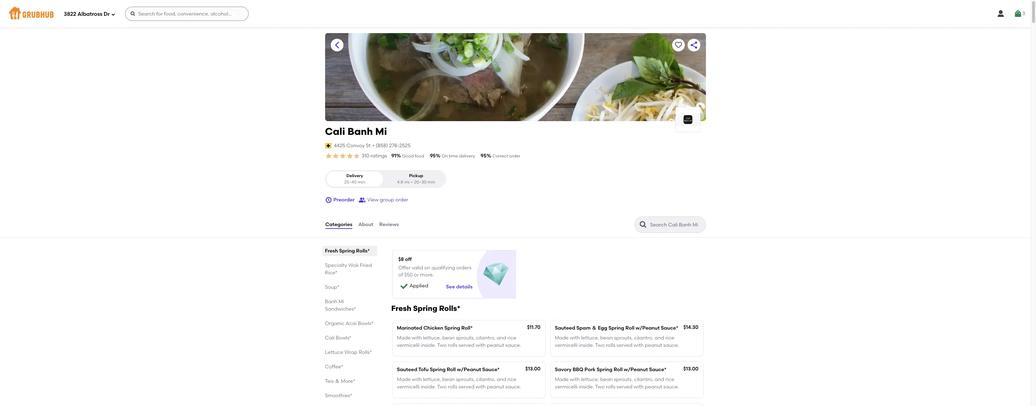Task type: locate. For each thing, give the bounding box(es) containing it.
cilantro, for sauteed tofu spring roll w/peanut sauce*
[[476, 377, 496, 383]]

＆ inside tea ＆ more* "tab"
[[335, 379, 340, 385]]

0 horizontal spatial min
[[358, 180, 365, 185]]

95 left on
[[430, 153, 436, 159]]

two down the marinated chicken spring roll*
[[437, 343, 447, 349]]

rolls down the marinated chicken spring roll*
[[448, 343, 458, 349]]

2 $13.00 from the left
[[684, 367, 699, 373]]

1 horizontal spatial bowls*
[[358, 321, 374, 327]]

peanut for marinated chicken spring roll*
[[487, 343, 504, 349]]

order right correct
[[509, 154, 521, 159]]

specialty wok fried rice* tab
[[325, 262, 374, 277]]

vermicelli down savory
[[555, 384, 578, 390]]

svg image inside preorder button
[[325, 197, 332, 204]]

inside. down 'chicken'
[[421, 343, 436, 349]]

＆
[[592, 326, 597, 332], [335, 379, 340, 385]]

egg
[[598, 326, 608, 332]]

served down roll*
[[459, 343, 475, 349]]

made for sauteed tofu spring roll w/peanut sauce*
[[397, 377, 411, 383]]

served for spring
[[617, 384, 633, 390]]

1 horizontal spatial min
[[428, 180, 435, 185]]

$13.00
[[526, 367, 541, 373], [684, 367, 699, 373]]

278-
[[389, 143, 399, 149]]

95 right the delivery
[[481, 153, 487, 159]]

on
[[424, 265, 431, 271]]

vermicelli down spam on the bottom right of the page
[[555, 343, 578, 349]]

0 vertical spatial banh
[[348, 126, 373, 138]]

bean down sauteed tofu spring roll w/peanut sauce*
[[442, 377, 455, 383]]

1 vertical spatial svg image
[[399, 282, 409, 292]]

share icon image
[[690, 41, 698, 49]]

cali up lettuce
[[325, 336, 335, 342]]

valid
[[412, 265, 423, 271]]

bean for roll
[[442, 377, 455, 383]]

svg image inside 3 'button'
[[1014, 10, 1023, 18]]

lettuce, down pork
[[581, 377, 599, 383]]

1 vertical spatial •
[[411, 180, 413, 185]]

sauce. for marinated chicken spring roll*
[[506, 343, 521, 349]]

lettuce, for spam
[[581, 336, 599, 342]]

rice for sauteed spam ＆ egg spring roll w/peanut sauce*
[[666, 336, 675, 342]]

0 horizontal spatial fresh
[[325, 248, 338, 254]]

tea ＆ more* tab
[[325, 378, 374, 386]]

mi up sandwiches* at left
[[339, 299, 344, 305]]

rolls down savory bbq pork spring roll w/peanut sauce*
[[606, 384, 616, 390]]

sprouts,
[[456, 336, 475, 342], [614, 336, 633, 342], [456, 377, 475, 383], [614, 377, 633, 383]]

banh mi sandwiches*
[[325, 299, 356, 313]]

0 vertical spatial cali
[[325, 126, 345, 138]]

roll right tofu
[[447, 367, 456, 373]]

savory
[[555, 367, 572, 373]]

1 $13.00 from the left
[[526, 367, 541, 373]]

sprouts, down roll*
[[456, 336, 475, 342]]

roll right egg
[[626, 326, 635, 332]]

bean for egg
[[601, 336, 613, 342]]

mi up (858)
[[375, 126, 387, 138]]

two down sauteed tofu spring roll w/peanut sauce*
[[437, 384, 447, 390]]

fresh up the marinated
[[391, 304, 411, 313]]

cali bowls*
[[325, 336, 352, 342]]

organic acai bowls*
[[325, 321, 374, 327]]

•
[[373, 143, 375, 149], [411, 180, 413, 185]]

1 vertical spatial fresh
[[391, 304, 411, 313]]

made for marinated chicken spring roll*
[[397, 336, 411, 342]]

cali banh mi
[[325, 126, 387, 138]]

1 vertical spatial sauteed
[[397, 367, 417, 373]]

orders
[[457, 265, 472, 271]]

inside. for bbq
[[579, 384, 594, 390]]

sprouts, down sauteed spam ＆ egg spring roll w/peanut sauce*
[[614, 336, 633, 342]]

cilantro, for marinated chicken spring roll*
[[476, 336, 496, 342]]

sauteed left tofu
[[397, 367, 417, 373]]

option group
[[325, 171, 446, 188]]

1 vertical spatial ＆
[[335, 379, 340, 385]]

rolls* right wrap
[[359, 350, 372, 356]]

organic acai bowls* tab
[[325, 320, 374, 328]]

0 horizontal spatial mi
[[339, 299, 344, 305]]

peanut
[[487, 343, 504, 349], [645, 343, 662, 349], [487, 384, 504, 390], [645, 384, 662, 390]]

1 vertical spatial bowls*
[[336, 336, 352, 342]]

0 horizontal spatial $13.00
[[526, 367, 541, 373]]

spring
[[339, 248, 355, 254], [413, 304, 438, 313], [445, 326, 460, 332], [609, 326, 625, 332], [430, 367, 446, 373], [597, 367, 613, 373]]

lettuce, down 'chicken'
[[423, 336, 441, 342]]

two down egg
[[595, 343, 605, 349]]

0 vertical spatial mi
[[375, 126, 387, 138]]

min inside 'pickup 4.8 mi • 20–30 min'
[[428, 180, 435, 185]]

inside. for tofu
[[421, 384, 436, 390]]

vermicelli down tofu
[[397, 384, 420, 390]]

sprouts, down savory bbq pork spring roll w/peanut sauce*
[[614, 377, 633, 383]]

bean
[[442, 336, 455, 342], [601, 336, 613, 342], [442, 377, 455, 383], [601, 377, 613, 383]]

95 for on time delivery
[[430, 153, 436, 159]]

see details button
[[446, 281, 473, 294]]

lettuce, down spam on the bottom right of the page
[[581, 336, 599, 342]]

bean down the marinated chicken spring roll*
[[442, 336, 455, 342]]

1 horizontal spatial svg image
[[1014, 10, 1023, 18]]

bowls* up lettuce wrap rolls*
[[336, 336, 352, 342]]

min right the 20–30 in the top of the page
[[428, 180, 435, 185]]

• right mi
[[411, 180, 413, 185]]

vermicelli down the marinated
[[397, 343, 420, 349]]

1 horizontal spatial order
[[509, 154, 521, 159]]

2 min from the left
[[428, 180, 435, 185]]

or
[[414, 272, 419, 278]]

bowls*
[[358, 321, 374, 327], [336, 336, 352, 342]]

roll right pork
[[614, 367, 623, 373]]

fresh spring rolls*
[[325, 248, 370, 254], [391, 304, 461, 313]]

inside. down pork
[[579, 384, 594, 390]]

＆ left egg
[[592, 326, 597, 332]]

rolls* up fried
[[356, 248, 370, 254]]

min inside delivery 25–40 min
[[358, 180, 365, 185]]

banh up sandwiches* at left
[[325, 299, 338, 305]]

0 vertical spatial sauteed
[[555, 326, 576, 332]]

served for roll
[[459, 384, 475, 390]]

lettuce, down tofu
[[423, 377, 441, 383]]

cali inside tab
[[325, 336, 335, 342]]

1 horizontal spatial •
[[411, 180, 413, 185]]

0 horizontal spatial 95
[[430, 153, 436, 159]]

1 95 from the left
[[430, 153, 436, 159]]

1 horizontal spatial fresh spring rolls*
[[391, 304, 461, 313]]

min
[[358, 180, 365, 185], [428, 180, 435, 185]]

0 horizontal spatial svg image
[[399, 282, 409, 292]]

inside. down tofu
[[421, 384, 436, 390]]

1 vertical spatial order
[[395, 197, 408, 203]]

made with lettuce, bean sprouts, cilantro, and rice vermicelli inside. two rolls served with peanut sauce. down sauteed tofu spring roll w/peanut sauce*
[[397, 377, 521, 390]]

spring up wok at the left of the page
[[339, 248, 355, 254]]

made with lettuce, bean sprouts, cilantro, and rice vermicelli inside. two rolls served with peanut sauce. for roll*
[[397, 336, 521, 349]]

bean down savory bbq pork spring roll w/peanut sauce*
[[601, 377, 613, 383]]

1 horizontal spatial banh
[[348, 126, 373, 138]]

mi
[[375, 126, 387, 138], [339, 299, 344, 305]]

inside. down spam on the bottom right of the page
[[579, 343, 594, 349]]

banh inside banh mi sandwiches*
[[325, 299, 338, 305]]

served down savory bbq pork spring roll w/peanut sauce*
[[617, 384, 633, 390]]

• inside 'pickup 4.8 mi • 20–30 min'
[[411, 180, 413, 185]]

banh up convoy
[[348, 126, 373, 138]]

95
[[430, 153, 436, 159], [481, 153, 487, 159]]

sprouts, for roll*
[[456, 336, 475, 342]]

bowls* right 'acai'
[[358, 321, 374, 327]]

categories
[[325, 222, 353, 228]]

cali up 4425
[[325, 126, 345, 138]]

rolls
[[448, 343, 458, 349], [606, 343, 616, 349], [448, 384, 458, 390], [606, 384, 616, 390]]

food
[[415, 154, 424, 159]]

0 horizontal spatial order
[[395, 197, 408, 203]]

two for roll
[[437, 384, 447, 390]]

0 horizontal spatial sauteed
[[397, 367, 417, 373]]

w/peanut
[[636, 326, 660, 332], [457, 367, 481, 373], [624, 367, 648, 373]]

peanut for sauteed spam ＆ egg spring roll w/peanut sauce*
[[645, 343, 662, 349]]

1 horizontal spatial 95
[[481, 153, 487, 159]]

made with lettuce, bean sprouts, cilantro, and rice vermicelli inside. two rolls served with peanut sauce. down roll*
[[397, 336, 521, 349]]

0 horizontal spatial bowls*
[[336, 336, 352, 342]]

view group order
[[367, 197, 408, 203]]

mi inside banh mi sandwiches*
[[339, 299, 344, 305]]

peanut for savory bbq pork spring roll w/peanut sauce*
[[645, 384, 662, 390]]

sauteed for sauteed spam ＆ egg spring roll w/peanut sauce*
[[555, 326, 576, 332]]

lettuce, for chicken
[[423, 336, 441, 342]]

min down delivery
[[358, 180, 365, 185]]

see details
[[446, 284, 473, 290]]

0 vertical spatial rolls*
[[356, 248, 370, 254]]

rolls down sauteed tofu spring roll w/peanut sauce*
[[448, 384, 458, 390]]

0 vertical spatial fresh
[[325, 248, 338, 254]]

1 cali from the top
[[325, 126, 345, 138]]

0 vertical spatial svg image
[[1014, 10, 1023, 18]]

sprouts, for roll
[[456, 377, 475, 383]]

2 vertical spatial rolls*
[[359, 350, 372, 356]]

made
[[397, 336, 411, 342], [555, 336, 569, 342], [397, 377, 411, 383], [555, 377, 569, 383]]

star icon image
[[325, 153, 332, 160], [332, 153, 339, 160], [339, 153, 346, 160], [346, 153, 353, 160], [353, 153, 360, 160], [353, 153, 360, 160]]

vermicelli
[[397, 343, 420, 349], [555, 343, 578, 349], [397, 384, 420, 390], [555, 384, 578, 390]]

made with lettuce, bean sprouts, cilantro, and rice vermicelli inside. two rolls served with peanut sauce. down savory bbq pork spring roll w/peanut sauce*
[[555, 377, 679, 390]]

served down sauteed tofu spring roll w/peanut sauce*
[[459, 384, 475, 390]]

svg image
[[1014, 10, 1023, 18], [399, 282, 409, 292]]

served down sauteed spam ＆ egg spring roll w/peanut sauce*
[[617, 343, 633, 349]]

0 vertical spatial bowls*
[[358, 321, 374, 327]]

1 vertical spatial rolls*
[[439, 304, 461, 313]]

0 vertical spatial ＆
[[592, 326, 597, 332]]

served
[[459, 343, 475, 349], [617, 343, 633, 349], [459, 384, 475, 390], [617, 384, 633, 390]]

bowls* inside tab
[[336, 336, 352, 342]]

bean down egg
[[601, 336, 613, 342]]

sauce*
[[661, 326, 679, 332], [482, 367, 500, 373], [649, 367, 667, 373]]

order right group
[[395, 197, 408, 203]]

lettuce wrap rolls* tab
[[325, 349, 374, 357]]

view
[[367, 197, 379, 203]]

1 min from the left
[[358, 180, 365, 185]]

wrap
[[345, 350, 358, 356]]

sprouts, down sauteed tofu spring roll w/peanut sauce*
[[456, 377, 475, 383]]

1 horizontal spatial sauteed
[[555, 326, 576, 332]]

made with lettuce, bean sprouts, cilantro, and rice vermicelli inside. two rolls served with peanut sauce. down sauteed spam ＆ egg spring roll w/peanut sauce*
[[555, 336, 679, 349]]

lettuce,
[[423, 336, 441, 342], [581, 336, 599, 342], [423, 377, 441, 383], [581, 377, 599, 383]]

sauteed
[[555, 326, 576, 332], [397, 367, 417, 373]]

svg image
[[997, 10, 1005, 18], [130, 11, 136, 17], [111, 12, 115, 16], [325, 197, 332, 204]]

0 horizontal spatial fresh spring rolls*
[[325, 248, 370, 254]]

made with lettuce, bean sprouts, cilantro, and rice vermicelli inside. two rolls served with peanut sauce. for egg
[[555, 336, 679, 349]]

of
[[398, 272, 403, 278]]

two for spring
[[595, 384, 605, 390]]

0 horizontal spatial banh
[[325, 299, 338, 305]]

3
[[1023, 11, 1026, 17]]

＆ right tea
[[335, 379, 340, 385]]

rolls down sauteed spam ＆ egg spring roll w/peanut sauce*
[[606, 343, 616, 349]]

1 vertical spatial banh
[[325, 299, 338, 305]]

0 horizontal spatial ＆
[[335, 379, 340, 385]]

categories button
[[325, 212, 353, 238]]

save this restaurant button
[[672, 39, 685, 52]]

fresh up specialty
[[325, 248, 338, 254]]

• right st
[[373, 143, 375, 149]]

inside.
[[421, 343, 436, 349], [579, 343, 594, 349], [421, 384, 436, 390], [579, 384, 594, 390]]

mi
[[405, 180, 410, 185]]

1 horizontal spatial fresh
[[391, 304, 411, 313]]

1 vertical spatial mi
[[339, 299, 344, 305]]

0 vertical spatial fresh spring rolls*
[[325, 248, 370, 254]]

fresh spring rolls* up 'chicken'
[[391, 304, 461, 313]]

rolls* down see
[[439, 304, 461, 313]]

wok
[[348, 263, 359, 269]]

pickup
[[409, 174, 423, 179]]

95 for correct order
[[481, 153, 487, 159]]

promo image
[[483, 262, 509, 288]]

rolls for roll*
[[448, 343, 458, 349]]

two down pork
[[595, 384, 605, 390]]

cilantro, for sauteed spam ＆ egg spring roll w/peanut sauce*
[[634, 336, 654, 342]]

vermicelli for chicken
[[397, 343, 420, 349]]

marinated
[[397, 326, 422, 332]]

0 horizontal spatial •
[[373, 143, 375, 149]]

coffee* tab
[[325, 364, 374, 371]]

fresh
[[325, 248, 338, 254], [391, 304, 411, 313]]

lettuce, for bbq
[[581, 377, 599, 383]]

1 horizontal spatial ＆
[[592, 326, 597, 332]]

order
[[509, 154, 521, 159], [395, 197, 408, 203]]

2525
[[399, 143, 411, 149]]

bean for spring
[[601, 377, 613, 383]]

2 95 from the left
[[481, 153, 487, 159]]

rolls* for lettuce wrap rolls* tab
[[359, 350, 372, 356]]

group
[[380, 197, 394, 203]]

cali
[[325, 126, 345, 138], [325, 336, 335, 342]]

fresh spring rolls* up wok at the left of the page
[[325, 248, 370, 254]]

rolls*
[[356, 248, 370, 254], [439, 304, 461, 313], [359, 350, 372, 356]]

1 vertical spatial cali
[[325, 336, 335, 342]]

2 cali from the top
[[325, 336, 335, 342]]

sauteed left spam on the bottom right of the page
[[555, 326, 576, 332]]

cali banh mi logo image
[[676, 113, 700, 126]]

sprouts, for egg
[[614, 336, 633, 342]]

310
[[362, 153, 369, 159]]

delivery 25–40 min
[[344, 174, 365, 185]]

offer
[[398, 265, 411, 271]]

1 horizontal spatial $13.00
[[684, 367, 699, 373]]



Task type: describe. For each thing, give the bounding box(es) containing it.
convoy
[[347, 143, 365, 149]]

spring left roll*
[[445, 326, 460, 332]]

rolls* for fresh spring rolls* tab at the bottom left
[[356, 248, 370, 254]]

cali bowls* tab
[[325, 335, 374, 342]]

specialty wok fried rice*
[[325, 263, 372, 276]]

two for egg
[[595, 343, 605, 349]]

and for sauteed spam ＆ egg spring roll w/peanut sauce*
[[655, 336, 665, 342]]

see
[[446, 284, 455, 290]]

delivery
[[347, 174, 363, 179]]

two for roll*
[[437, 343, 447, 349]]

rolls for roll
[[448, 384, 458, 390]]

(858) 278-2525 button
[[376, 142, 411, 150]]

fresh spring rolls* tab
[[325, 248, 374, 255]]

$13.00 for savory bbq pork spring roll w/peanut sauce*
[[684, 367, 699, 373]]

$8
[[398, 257, 404, 263]]

cilantro, for savory bbq pork spring roll w/peanut sauce*
[[634, 377, 654, 383]]

albatross
[[78, 11, 102, 17]]

caret left icon image
[[333, 41, 341, 49]]

acai
[[346, 321, 357, 327]]

4425
[[334, 143, 345, 149]]

fried
[[360, 263, 372, 269]]

0 vertical spatial •
[[373, 143, 375, 149]]

sandwiches*
[[325, 307, 356, 313]]

bbq
[[573, 367, 584, 373]]

vermicelli for bbq
[[555, 384, 578, 390]]

3822 albatross dr
[[64, 11, 110, 17]]

and for sauteed tofu spring roll w/peanut sauce*
[[497, 377, 506, 383]]

main navigation navigation
[[0, 0, 1031, 28]]

served for roll*
[[459, 343, 475, 349]]

lettuce
[[325, 350, 343, 356]]

about button
[[358, 212, 374, 238]]

310 ratings
[[362, 153, 387, 159]]

qualifying
[[432, 265, 455, 271]]

served for egg
[[617, 343, 633, 349]]

applied
[[410, 283, 428, 289]]

view group order button
[[359, 194, 408, 207]]

inside. for spam
[[579, 343, 594, 349]]

reviews button
[[379, 212, 399, 238]]

spring inside tab
[[339, 248, 355, 254]]

smoothies* tab
[[325, 393, 374, 400]]

sauteed for sauteed tofu spring roll w/peanut sauce*
[[397, 367, 417, 373]]

savory bbq pork spring roll w/peanut sauce*
[[555, 367, 667, 373]]

2 horizontal spatial roll
[[626, 326, 635, 332]]

sauce. for savory bbq pork spring roll w/peanut sauce*
[[664, 384, 679, 390]]

correct order
[[493, 154, 521, 159]]

rice for savory bbq pork spring roll w/peanut sauce*
[[666, 377, 675, 383]]

order inside button
[[395, 197, 408, 203]]

spring up 'chicken'
[[413, 304, 438, 313]]

$13.00 for sauteed tofu spring roll w/peanut sauce*
[[526, 367, 541, 373]]

4425 convoy st
[[334, 143, 371, 149]]

bowls* inside tab
[[358, 321, 374, 327]]

coffee*
[[325, 364, 344, 370]]

sauteed tofu spring roll w/peanut sauce*
[[397, 367, 500, 373]]

$50
[[404, 272, 413, 278]]

more.
[[420, 272, 434, 278]]

sprouts, for spring
[[614, 377, 633, 383]]

sauteed spam ＆ egg spring roll w/peanut sauce*
[[555, 326, 679, 332]]

reviews
[[379, 222, 399, 228]]

4.8
[[397, 180, 403, 185]]

tea ＆ more*
[[325, 379, 355, 385]]

lettuce wrap rolls*
[[325, 350, 372, 356]]

dr
[[104, 11, 110, 17]]

pork
[[585, 367, 596, 373]]

spring right pork
[[597, 367, 613, 373]]

more*
[[341, 379, 355, 385]]

pickup 4.8 mi • 20–30 min
[[397, 174, 435, 185]]

on time delivery
[[442, 154, 475, 159]]

Search Cali Banh Mi search field
[[650, 222, 704, 229]]

1 horizontal spatial roll
[[614, 367, 623, 373]]

fresh spring rolls* inside tab
[[325, 248, 370, 254]]

tofu
[[419, 367, 429, 373]]

1 horizontal spatial mi
[[375, 126, 387, 138]]

vermicelli for spam
[[555, 343, 578, 349]]

sauce. for sauteed spam ＆ egg spring roll w/peanut sauce*
[[664, 343, 679, 349]]

1 vertical spatial fresh spring rolls*
[[391, 304, 461, 313]]

91
[[392, 153, 396, 159]]

about
[[359, 222, 373, 228]]

option group containing delivery 25–40 min
[[325, 171, 446, 188]]

spring right egg
[[609, 326, 625, 332]]

peanut for sauteed tofu spring roll w/peanut sauce*
[[487, 384, 504, 390]]

inside. for chicken
[[421, 343, 436, 349]]

tea
[[325, 379, 334, 385]]

organic
[[325, 321, 345, 327]]

and for marinated chicken spring roll*
[[497, 336, 506, 342]]

rice*
[[325, 270, 338, 276]]

smoothies*
[[325, 393, 352, 399]]

subscription pass image
[[325, 143, 332, 149]]

banh mi sandwiches* tab
[[325, 298, 374, 313]]

correct
[[493, 154, 508, 159]]

sauce. for sauteed tofu spring roll w/peanut sauce*
[[506, 384, 521, 390]]

cali for cali banh mi
[[325, 126, 345, 138]]

$8 off offer valid on qualifying orders of $50 or more.
[[398, 257, 472, 278]]

made for sauteed spam ＆ egg spring roll w/peanut sauce*
[[555, 336, 569, 342]]

spring right tofu
[[430, 367, 446, 373]]

(858)
[[376, 143, 388, 149]]

lettuce, for tofu
[[423, 377, 441, 383]]

specialty
[[325, 263, 347, 269]]

ratings
[[371, 153, 387, 159]]

people icon image
[[359, 197, 366, 204]]

soup* tab
[[325, 284, 374, 291]]

rolls for egg
[[606, 343, 616, 349]]

3822
[[64, 11, 76, 17]]

soup*
[[325, 285, 340, 291]]

3 button
[[1014, 7, 1026, 20]]

preorder
[[334, 197, 355, 203]]

and for savory bbq pork spring roll w/peanut sauce*
[[655, 377, 665, 383]]

0 vertical spatial order
[[509, 154, 521, 159]]

Search for food, convenience, alcohol... search field
[[125, 7, 249, 21]]

off
[[405, 257, 412, 263]]

25–40
[[344, 180, 357, 185]]

on
[[442, 154, 448, 159]]

roll*
[[462, 326, 473, 332]]

save this restaurant image
[[674, 41, 683, 49]]

fresh inside tab
[[325, 248, 338, 254]]

cali for cali bowls*
[[325, 336, 335, 342]]

20–30
[[414, 180, 427, 185]]

details
[[456, 284, 473, 290]]

rolls for spring
[[606, 384, 616, 390]]

spam
[[577, 326, 591, 332]]

0 horizontal spatial roll
[[447, 367, 456, 373]]

delivery
[[459, 154, 475, 159]]

preorder button
[[325, 194, 355, 207]]

made with lettuce, bean sprouts, cilantro, and rice vermicelli inside. two rolls served with peanut sauce. for roll
[[397, 377, 521, 390]]

rice for marinated chicken spring roll*
[[508, 336, 517, 342]]

4425 convoy st button
[[334, 142, 371, 150]]

chicken
[[424, 326, 443, 332]]

search icon image
[[639, 221, 648, 229]]

good
[[402, 154, 414, 159]]

made for savory bbq pork spring roll w/peanut sauce*
[[555, 377, 569, 383]]

rice for sauteed tofu spring roll w/peanut sauce*
[[508, 377, 517, 383]]

time
[[449, 154, 458, 159]]

made with lettuce, bean sprouts, cilantro, and rice vermicelli inside. two rolls served with peanut sauce. for spring
[[555, 377, 679, 390]]

bean for roll*
[[442, 336, 455, 342]]

good food
[[402, 154, 424, 159]]

$11.70
[[527, 325, 541, 331]]

marinated chicken spring roll*
[[397, 326, 473, 332]]

• (858) 278-2525
[[373, 143, 411, 149]]

$14.30
[[684, 325, 699, 331]]

vermicelli for tofu
[[397, 384, 420, 390]]

st
[[366, 143, 371, 149]]



Task type: vqa. For each thing, say whether or not it's contained in the screenshot.
Banh Mi Sandwiches* Tab
yes



